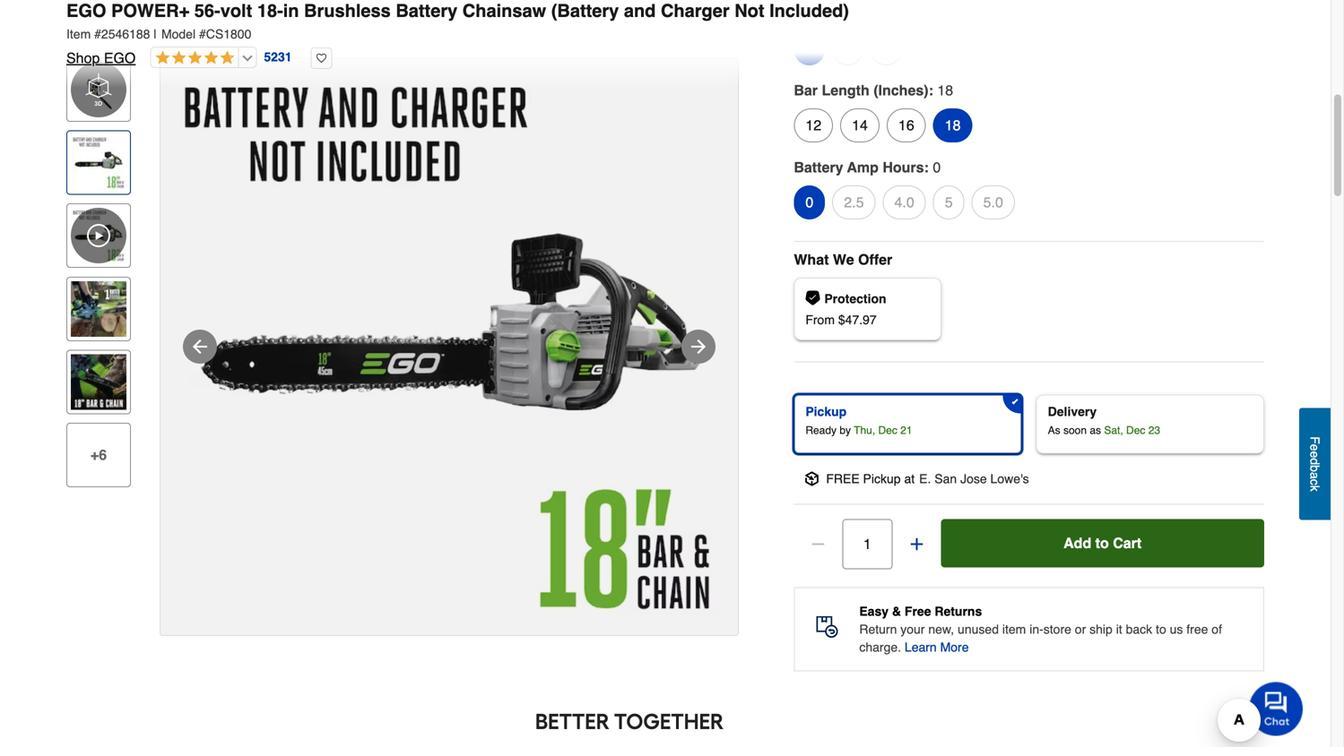 Task type: locate. For each thing, give the bounding box(es) containing it.
:
[[929, 82, 933, 99], [924, 159, 929, 176]]

1 vertical spatial to
[[1156, 623, 1166, 637]]

better
[[535, 709, 610, 735]]

1 horizontal spatial pickup
[[863, 472, 901, 486]]

soon
[[1063, 424, 1087, 437]]

Stepper number input field with increment and decrement buttons number field
[[842, 520, 892, 570]]

return
[[859, 623, 897, 637]]

lowe's
[[990, 472, 1029, 486]]

dec inside delivery as soon as sat, dec 23
[[1126, 424, 1145, 437]]

0 horizontal spatial dec
[[878, 424, 897, 437]]

2 dec from the left
[[1126, 424, 1145, 437]]

battery inside ego power+ 56-volt 18-in brushless battery chainsaw (battery and charger not included) item # 2546188 | model # cs1800
[[396, 0, 458, 21]]

1 horizontal spatial #
[[199, 27, 206, 41]]

to right add
[[1095, 535, 1109, 552]]

18 right 16
[[945, 117, 961, 133]]

0 horizontal spatial battery
[[396, 0, 458, 21]]

0 horizontal spatial #
[[94, 27, 101, 41]]

ego up item
[[66, 0, 106, 21]]

1 vertical spatial ego
[[104, 50, 136, 66]]

ego  #cs1800 - thumbnail2 image
[[71, 281, 126, 337]]

protection from $47.97
[[806, 292, 886, 327]]

chat invite button image
[[1249, 682, 1304, 737]]

1 vertical spatial :
[[924, 159, 929, 176]]

1 vertical spatial pickup
[[863, 472, 901, 486]]

number of batteries included
[[794, 5, 994, 21]]

item
[[66, 27, 91, 41]]

2 # from the left
[[199, 27, 206, 41]]

1 e from the top
[[1308, 444, 1322, 451]]

1 horizontal spatial to
[[1156, 623, 1166, 637]]

delivery
[[1048, 405, 1097, 419]]

to inside easy & free returns return your new, unused item in-store or ship it back to us free of charge.
[[1156, 623, 1166, 637]]

pickup left at
[[863, 472, 901, 486]]

ego  #cs1800 image
[[161, 58, 738, 636]]

1 horizontal spatial dec
[[1126, 424, 1145, 437]]

0 vertical spatial battery
[[396, 0, 458, 21]]

of
[[852, 5, 866, 21], [1212, 623, 1222, 637]]

bar length (inches) : 18
[[794, 82, 953, 99]]

option group
[[787, 388, 1271, 461]]

0 vertical spatial :
[[929, 82, 933, 99]]

easy
[[859, 605, 889, 619]]

e up d
[[1308, 444, 1322, 451]]

us
[[1170, 623, 1183, 637]]

18-
[[257, 0, 283, 21]]

battery left chainsaw
[[396, 0, 458, 21]]

0 left '2.5'
[[806, 194, 813, 211]]

heart outline image
[[311, 48, 332, 69]]

brushless
[[304, 0, 391, 21]]

dec left '23'
[[1126, 424, 1145, 437]]

#
[[94, 27, 101, 41], [199, 27, 206, 41]]

0 vertical spatial to
[[1095, 535, 1109, 552]]

in-
[[1030, 623, 1044, 637]]

a
[[1308, 472, 1322, 479]]

dec
[[878, 424, 897, 437], [1126, 424, 1145, 437]]

of right number
[[852, 5, 866, 21]]

bar
[[794, 82, 818, 99]]

together
[[614, 709, 724, 735]]

# down 56-
[[199, 27, 206, 41]]

battery amp hours : 0
[[794, 159, 941, 176]]

amp
[[847, 159, 879, 176]]

charger
[[661, 0, 730, 21]]

pickup image
[[805, 472, 819, 486]]

from
[[806, 313, 835, 327]]

or
[[1075, 623, 1086, 637]]

1 dec from the left
[[878, 424, 897, 437]]

ego down 2546188
[[104, 50, 136, 66]]

shop ego
[[66, 50, 136, 66]]

number
[[794, 5, 848, 21]]

ego inside ego power+ 56-volt 18-in brushless battery chainsaw (battery and charger not included) item # 2546188 | model # cs1800
[[66, 0, 106, 21]]

plus image
[[908, 536, 926, 554]]

1 horizontal spatial battery
[[794, 159, 843, 176]]

56-
[[194, 0, 220, 21]]

2 e from the top
[[1308, 451, 1322, 458]]

0 right hours
[[933, 159, 941, 176]]

f
[[1308, 437, 1322, 444]]

unused
[[958, 623, 999, 637]]

pickup up ready
[[806, 405, 847, 419]]

18 right (inches)
[[937, 82, 953, 99]]

add to cart button
[[941, 520, 1264, 568]]

to left us
[[1156, 623, 1166, 637]]

delivery as soon as sat, dec 23
[[1048, 405, 1160, 437]]

0 down number
[[806, 40, 813, 56]]

1 vertical spatial of
[[1212, 623, 1222, 637]]

f e e d b a c k
[[1308, 437, 1322, 492]]

0 vertical spatial of
[[852, 5, 866, 21]]

ego
[[66, 0, 106, 21], [104, 50, 136, 66]]

cs1800
[[206, 27, 251, 41]]

learn more link
[[905, 639, 969, 657]]

dec inside pickup ready by thu, dec 21
[[878, 424, 897, 437]]

battery down 12
[[794, 159, 843, 176]]

not
[[735, 0, 764, 21]]

# right item
[[94, 27, 101, 41]]

1 vertical spatial 0
[[933, 159, 941, 176]]

e up b
[[1308, 451, 1322, 458]]

battery
[[396, 0, 458, 21], [794, 159, 843, 176]]

0 vertical spatial 0
[[806, 40, 813, 56]]

at
[[904, 472, 915, 486]]

5
[[945, 194, 953, 211]]

to
[[1095, 535, 1109, 552], [1156, 623, 1166, 637]]

better together heading
[[66, 708, 1193, 737]]

1 vertical spatial battery
[[794, 159, 843, 176]]

of right free at the bottom of page
[[1212, 623, 1222, 637]]

1 horizontal spatial of
[[1212, 623, 1222, 637]]

add to cart
[[1064, 535, 1142, 552]]

ego  #cs1800 - thumbnail3 image
[[71, 355, 126, 410]]

0 vertical spatial ego
[[66, 0, 106, 21]]

back
[[1126, 623, 1152, 637]]

1 # from the left
[[94, 27, 101, 41]]

1 vertical spatial 18
[[945, 117, 961, 133]]

0
[[806, 40, 813, 56], [933, 159, 941, 176], [806, 194, 813, 211]]

arrow right image
[[688, 336, 709, 358]]

b
[[1308, 465, 1322, 472]]

+6
[[90, 447, 107, 464]]

pickup
[[806, 405, 847, 419], [863, 472, 901, 486]]

2 vertical spatial 0
[[806, 194, 813, 211]]

e
[[1308, 444, 1322, 451], [1308, 451, 1322, 458]]

4.0
[[894, 194, 914, 211]]

0 horizontal spatial pickup
[[806, 405, 847, 419]]

0 horizontal spatial to
[[1095, 535, 1109, 552]]

0 vertical spatial pickup
[[806, 405, 847, 419]]

dec left 21
[[878, 424, 897, 437]]

21
[[900, 424, 912, 437]]

protection plan filled image
[[806, 291, 820, 305]]



Task type: vqa. For each thing, say whether or not it's contained in the screenshot.
Special Offers: On Sale
no



Task type: describe. For each thing, give the bounding box(es) containing it.
4.7 stars image
[[151, 50, 234, 67]]

free
[[1187, 623, 1208, 637]]

offer
[[858, 251, 892, 268]]

+6 button
[[66, 423, 131, 488]]

to inside button
[[1095, 535, 1109, 552]]

as
[[1048, 424, 1060, 437]]

cart
[[1113, 535, 1142, 552]]

pickup inside pickup ready by thu, dec 21
[[806, 405, 847, 419]]

batteries
[[870, 5, 931, 21]]

: for bar length (inches)
[[929, 82, 933, 99]]

5231
[[264, 50, 292, 64]]

d
[[1308, 458, 1322, 465]]

free pickup at e. san jose lowe's
[[826, 472, 1029, 486]]

power+
[[111, 0, 189, 21]]

thu,
[[854, 424, 875, 437]]

(battery
[[551, 0, 619, 21]]

volt
[[220, 0, 252, 21]]

(inches)
[[874, 82, 929, 99]]

ego power+ 56-volt 18-in brushless battery chainsaw (battery and charger not included) item # 2546188 | model # cs1800
[[66, 0, 849, 41]]

we
[[833, 251, 854, 268]]

charge.
[[859, 641, 901, 655]]

in
[[283, 0, 299, 21]]

jose
[[960, 472, 987, 486]]

free
[[905, 605, 931, 619]]

item
[[1002, 623, 1026, 637]]

new,
[[928, 623, 954, 637]]

your
[[900, 623, 925, 637]]

easy & free returns return your new, unused item in-store or ship it back to us free of charge.
[[859, 605, 1222, 655]]

: for battery amp hours
[[924, 159, 929, 176]]

ego  #cs1800 - thumbnail image
[[71, 135, 126, 191]]

as
[[1090, 424, 1101, 437]]

2.5
[[844, 194, 864, 211]]

san
[[935, 472, 957, 486]]

length
[[822, 82, 870, 99]]

free
[[826, 472, 860, 486]]

included
[[935, 5, 994, 21]]

minus image
[[809, 536, 827, 554]]

chainsaw
[[463, 0, 546, 21]]

0 for 4.0
[[806, 194, 813, 211]]

included)
[[769, 0, 849, 21]]

12
[[806, 117, 821, 133]]

returns
[[935, 605, 982, 619]]

and
[[624, 0, 656, 21]]

c
[[1308, 479, 1322, 486]]

more
[[940, 641, 969, 655]]

protection
[[824, 292, 886, 306]]

ready
[[806, 424, 837, 437]]

by
[[840, 424, 851, 437]]

option group containing pickup
[[787, 388, 1271, 461]]

what
[[794, 251, 829, 268]]

16
[[898, 117, 914, 133]]

5.0
[[983, 194, 1003, 211]]

pickup ready by thu, dec 21
[[806, 405, 912, 437]]

better together
[[535, 709, 724, 735]]

arrow left image
[[189, 336, 211, 358]]

shop
[[66, 50, 100, 66]]

23
[[1148, 424, 1160, 437]]

what we offer
[[794, 251, 892, 268]]

0 horizontal spatial of
[[852, 5, 866, 21]]

hours
[[883, 159, 924, 176]]

$47.97
[[838, 313, 877, 327]]

f e e d b a c k button
[[1299, 408, 1331, 520]]

of inside easy & free returns return your new, unused item in-store or ship it back to us free of charge.
[[1212, 623, 1222, 637]]

k
[[1308, 486, 1322, 492]]

ship
[[1090, 623, 1113, 637]]

item number 2 5 4 6 1 8 8 and model number c s 1 8 0 0 element
[[66, 25, 1264, 43]]

2
[[882, 40, 890, 56]]

add
[[1064, 535, 1091, 552]]

0 vertical spatial 18
[[937, 82, 953, 99]]

0 for 2
[[806, 40, 813, 56]]

&
[[892, 605, 901, 619]]

2546188
[[101, 27, 150, 41]]

14
[[852, 117, 868, 133]]

learn
[[905, 641, 937, 655]]

1
[[844, 40, 852, 56]]

store
[[1044, 623, 1071, 637]]

learn more
[[905, 641, 969, 655]]

it
[[1116, 623, 1122, 637]]

model
[[161, 27, 196, 41]]

sat,
[[1104, 424, 1123, 437]]



